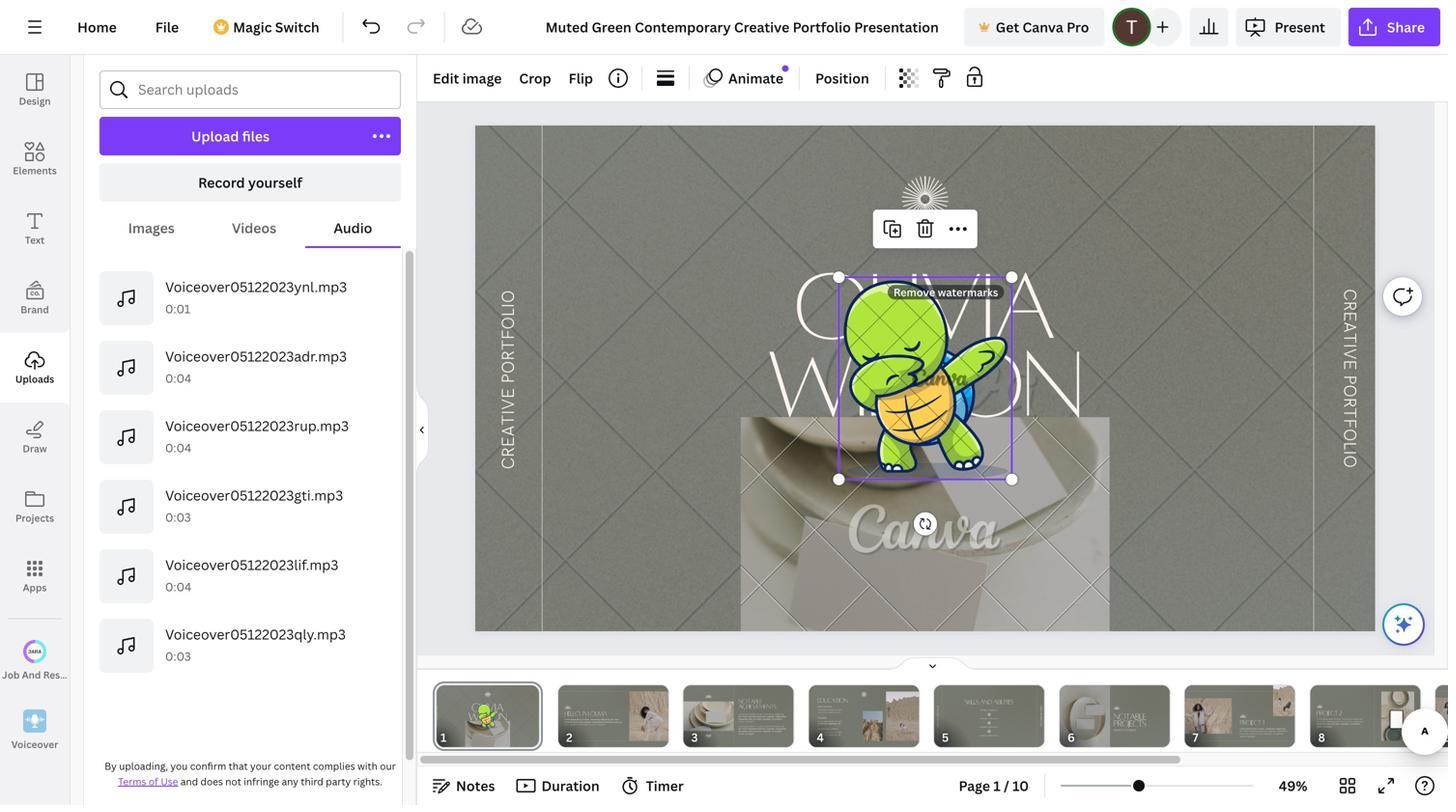 Task type: describe. For each thing, give the bounding box(es) containing it.
share button
[[1349, 8, 1441, 46]]

voiceover05122023ynl.mp3
[[165, 278, 347, 296]]

0:04 for voiceover05122023rup.mp3
[[165, 440, 192, 456]]

record
[[198, 173, 245, 192]]

3 o from the top
[[1340, 456, 1360, 469]]

voiceover05122023gti.mp3
[[165, 486, 343, 505]]

0:04 for voiceover05122023adr.mp3
[[165, 371, 192, 387]]

uploads button
[[0, 333, 70, 403]]

third
[[301, 776, 324, 789]]

videos button
[[203, 210, 305, 246]]

terms of use link
[[118, 776, 178, 789]]

file
[[155, 18, 179, 36]]

elements
[[13, 164, 57, 177]]

by uploading, you confirm that your content complies with our terms of use and does not infringe any third party rights.
[[105, 760, 396, 789]]

get canva pro
[[996, 18, 1089, 36]]

10
[[1013, 777, 1029, 796]]

magic
[[233, 18, 272, 36]]

canva
[[1023, 18, 1064, 36]]

content
[[274, 760, 311, 774]]

pro
[[1067, 18, 1089, 36]]

draw button
[[0, 403, 70, 473]]

cute turtle dabbing cartoon vector illustration image
[[839, 278, 1012, 480]]

job and resume ai
[[2, 669, 93, 682]]

2 e from the top
[[1340, 360, 1360, 370]]

brand
[[21, 303, 49, 316]]

duration button
[[511, 771, 607, 802]]

timer
[[646, 777, 684, 796]]

2 o from the top
[[1340, 429, 1360, 442]]

you
[[170, 760, 188, 774]]

present button
[[1236, 8, 1341, 46]]

upload files
[[191, 127, 270, 145]]

voiceover05122023lif.mp3
[[165, 556, 339, 574]]

get canva pro button
[[964, 8, 1105, 46]]

images
[[128, 219, 175, 237]]

notes
[[456, 777, 495, 796]]

voiceover05122023qly.mp3
[[165, 625, 346, 644]]

voiceover05122023qly.mp3 0:03
[[165, 625, 346, 665]]

confirm
[[190, 760, 226, 774]]

timer button
[[615, 771, 692, 802]]

does
[[201, 776, 223, 789]]

voiceover05122023lif.mp3 0:04
[[165, 556, 339, 595]]

of
[[149, 776, 158, 789]]

uploading,
[[119, 760, 168, 774]]

l
[[1340, 442, 1360, 451]]

animate
[[729, 69, 784, 87]]

49% button
[[1262, 771, 1325, 802]]

0:03 for voiceover05122023qly.mp3
[[165, 649, 191, 665]]

hide pages image
[[887, 657, 979, 673]]

f
[[1340, 419, 1360, 429]]

position
[[816, 69, 869, 87]]

1 e from the top
[[1340, 311, 1360, 322]]

canva assistant image
[[1392, 614, 1416, 637]]

crop button
[[512, 63, 559, 94]]

remove
[[894, 285, 935, 300]]

party
[[326, 776, 351, 789]]

home link
[[62, 8, 132, 46]]

with
[[358, 760, 378, 774]]

a
[[1340, 322, 1360, 333]]

upload
[[191, 127, 239, 145]]

crop
[[519, 69, 551, 87]]

job
[[2, 669, 20, 682]]

design
[[19, 95, 51, 108]]

edit image
[[433, 69, 502, 87]]

page 1 / 10 button
[[951, 771, 1037, 802]]

projects
[[15, 512, 54, 525]]

text button
[[0, 194, 70, 264]]

watermarks
[[938, 285, 998, 300]]

v
[[1340, 349, 1360, 360]]

edit image button
[[425, 63, 510, 94]]

job and resume ai button
[[0, 627, 93, 697]]

1 t from the top
[[1340, 333, 1360, 344]]

magic switch
[[233, 18, 320, 36]]

Page title text field
[[455, 729, 463, 748]]



Task type: locate. For each thing, give the bounding box(es) containing it.
0:03 for voiceover05122023gti.mp3
[[165, 510, 191, 526]]

flip
[[569, 69, 593, 87]]

remove watermarks button
[[888, 285, 1004, 300]]

animate button
[[698, 63, 791, 94]]

apps
[[23, 582, 47, 595]]

r
[[1340, 301, 1360, 311], [1340, 398, 1360, 408]]

files
[[242, 127, 270, 145]]

Search uploads search field
[[138, 72, 388, 108]]

voiceover05122023rup.mp3
[[165, 417, 349, 435]]

Design title text field
[[530, 8, 956, 46]]

portfolio
[[498, 290, 519, 384]]

new image
[[782, 65, 789, 72]]

draw
[[23, 443, 47, 456]]

0:04 down voiceover05122023rup.mp3
[[165, 440, 192, 456]]

0:03
[[165, 510, 191, 526], [165, 649, 191, 665]]

our
[[380, 760, 396, 774]]

brand button
[[0, 264, 70, 333]]

file button
[[140, 8, 194, 46]]

your
[[250, 760, 272, 774]]

remove watermarks
[[894, 285, 998, 300]]

1 0:04 from the top
[[165, 371, 192, 387]]

1
[[994, 777, 1001, 796]]

1 vertical spatial o
[[1340, 429, 1360, 442]]

3 0:04 from the top
[[165, 579, 192, 595]]

audio
[[334, 219, 372, 237]]

page 1 / 10
[[959, 777, 1029, 796]]

page 1 image
[[433, 686, 543, 748]]

voiceover05122023rup.mp3 0:04
[[165, 417, 349, 456]]

and
[[22, 669, 41, 682]]

0 vertical spatial t
[[1340, 333, 1360, 344]]

voiceover05122023ynl.mp3 0:01
[[165, 278, 347, 317]]

0:04 down voiceover05122023lif.mp3
[[165, 579, 192, 595]]

i
[[1340, 344, 1360, 349], [1340, 451, 1360, 456]]

position button
[[808, 63, 877, 94]]

image
[[463, 69, 502, 87]]

voiceover05122023adr.mp3 0:04
[[165, 347, 347, 387]]

0 vertical spatial i
[[1340, 344, 1360, 349]]

apps button
[[0, 542, 70, 612]]

0:04 inside the voiceover05122023lif.mp3 0:04
[[165, 579, 192, 595]]

0:01
[[165, 301, 191, 317]]

duration
[[542, 777, 600, 796]]

0 vertical spatial 0:04
[[165, 371, 192, 387]]

use
[[161, 776, 178, 789]]

flip button
[[561, 63, 601, 94]]

uploads
[[15, 373, 54, 386]]

o down p
[[1340, 429, 1360, 442]]

hand drawn fireworks image
[[903, 176, 949, 223]]

0:03 down voiceover05122023qly.mp3
[[165, 649, 191, 665]]

voiceover05122023adr.mp3
[[165, 347, 347, 366]]

get
[[996, 18, 1020, 36]]

upload files button
[[100, 117, 362, 156]]

o down l
[[1340, 456, 1360, 469]]

not
[[225, 776, 241, 789]]

r up a
[[1340, 301, 1360, 311]]

1 vertical spatial r
[[1340, 398, 1360, 408]]

1 i from the top
[[1340, 344, 1360, 349]]

0 vertical spatial r
[[1340, 301, 1360, 311]]

text
[[25, 234, 45, 247]]

notes button
[[425, 771, 503, 802]]

0 vertical spatial e
[[1340, 311, 1360, 322]]

2 0:03 from the top
[[165, 649, 191, 665]]

record yourself
[[198, 173, 302, 192]]

1 vertical spatial t
[[1340, 408, 1360, 419]]

2 i from the top
[[1340, 451, 1360, 456]]

0 vertical spatial o
[[1340, 385, 1360, 398]]

0:04
[[165, 371, 192, 387], [165, 440, 192, 456], [165, 579, 192, 595]]

1 vertical spatial 0:03
[[165, 649, 191, 665]]

t up v
[[1340, 333, 1360, 344]]

any
[[282, 776, 299, 789]]

page
[[959, 777, 990, 796]]

resume
[[43, 669, 81, 682]]

i down f
[[1340, 451, 1360, 456]]

1 r from the top
[[1340, 301, 1360, 311]]

2 r from the top
[[1340, 398, 1360, 408]]

1 vertical spatial 0:04
[[165, 440, 192, 456]]

magic switch button
[[202, 8, 335, 46]]

side panel tab list
[[0, 55, 93, 766]]

design button
[[0, 55, 70, 125]]

0:03 inside voiceover05122023gti.mp3 0:03
[[165, 510, 191, 526]]

hide image
[[416, 384, 429, 477]]

e down the c at the right top
[[1340, 311, 1360, 322]]

2 vertical spatial 0:04
[[165, 579, 192, 595]]

c r e a t i v e p o r t f o l i o
[[1340, 289, 1360, 469]]

olivia
[[794, 251, 1055, 358]]

0:03 inside voiceover05122023qly.mp3 0:03
[[165, 649, 191, 665]]

present
[[1275, 18, 1326, 36]]

and
[[181, 776, 198, 789]]

c
[[1340, 289, 1360, 301]]

voiceover05122023gti.mp3 0:03
[[165, 486, 343, 526]]

e
[[1340, 311, 1360, 322], [1340, 360, 1360, 370]]

0:04 for voiceover05122023lif.mp3
[[165, 579, 192, 595]]

record yourself button
[[100, 163, 401, 202]]

0 vertical spatial 0:03
[[165, 510, 191, 526]]

creative
[[498, 389, 519, 470]]

infringe
[[244, 776, 279, 789]]

1 0:03 from the top
[[165, 510, 191, 526]]

1 vertical spatial i
[[1340, 451, 1360, 456]]

2 t from the top
[[1340, 408, 1360, 419]]

i down a
[[1340, 344, 1360, 349]]

audio button
[[305, 210, 401, 246]]

edit
[[433, 69, 459, 87]]

49%
[[1279, 777, 1308, 796]]

o up f
[[1340, 385, 1360, 398]]

videos
[[232, 219, 276, 237]]

2 vertical spatial o
[[1340, 456, 1360, 469]]

e up p
[[1340, 360, 1360, 370]]

0:04 inside voiceover05122023rup.mp3 0:04
[[165, 440, 192, 456]]

1 vertical spatial e
[[1340, 360, 1360, 370]]

0:03 down voiceover05122023gti.mp3
[[165, 510, 191, 526]]

r up f
[[1340, 398, 1360, 408]]

0:04 down 0:01
[[165, 371, 192, 387]]

t up l
[[1340, 408, 1360, 419]]

1 o from the top
[[1340, 385, 1360, 398]]

creative portfolio
[[498, 290, 519, 470]]

main menu bar
[[0, 0, 1448, 55]]

terms
[[118, 776, 146, 789]]

ai
[[83, 669, 93, 682]]

0:04 inside voiceover05122023adr.mp3 0:04
[[165, 371, 192, 387]]

by
[[105, 760, 117, 774]]

2 0:04 from the top
[[165, 440, 192, 456]]



Task type: vqa. For each thing, say whether or not it's contained in the screenshot.


